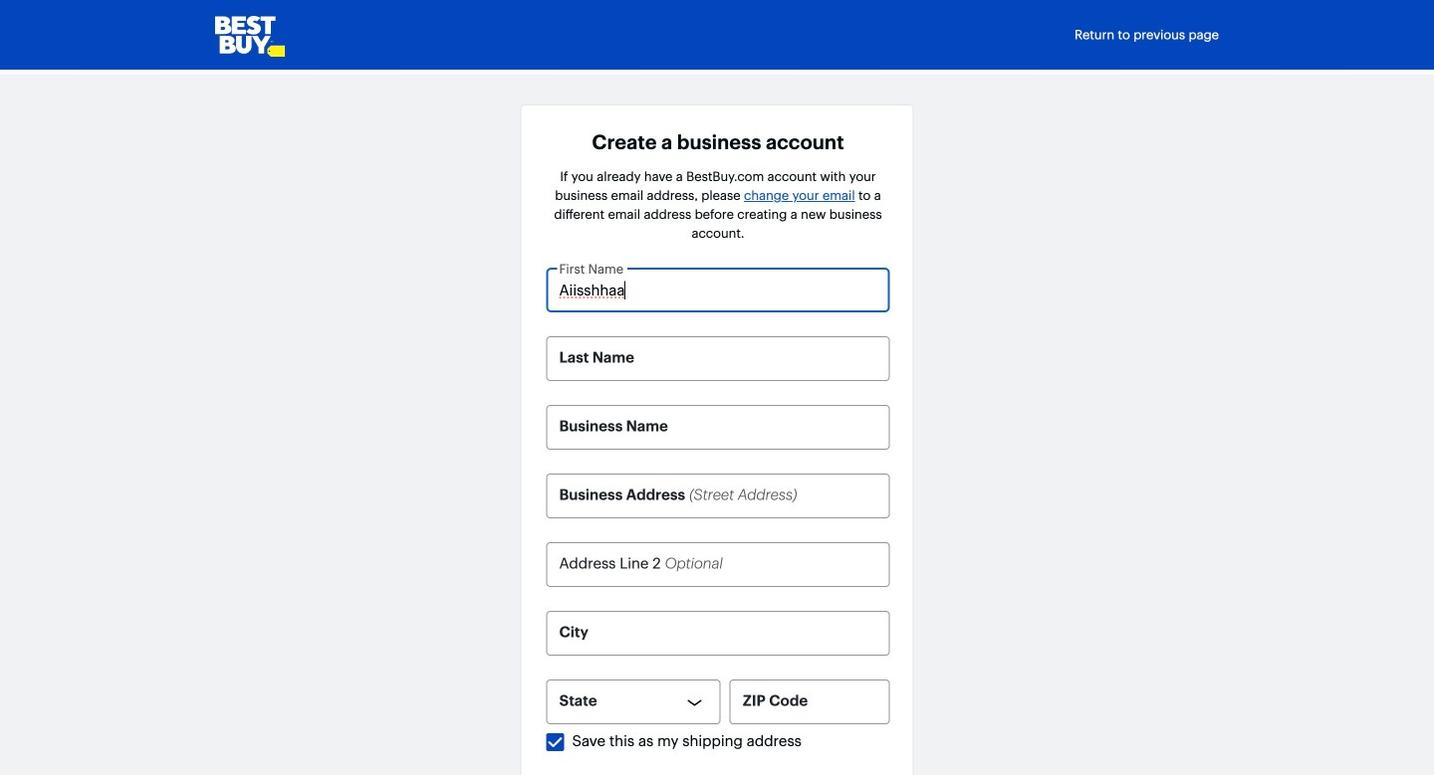 Task type: describe. For each thing, give the bounding box(es) containing it.
1   text field from the top
[[546, 337, 890, 381]]



Task type: vqa. For each thing, say whether or not it's contained in the screenshot.
Menu IMAGE
no



Task type: locate. For each thing, give the bounding box(es) containing it.
None text field
[[546, 268, 890, 313]]

  text field
[[546, 474, 890, 519]]

None checkbox
[[546, 734, 564, 752]]

best buy home image
[[215, 0, 285, 70]]

  text field
[[546, 337, 890, 381], [546, 405, 890, 450], [546, 543, 890, 588], [546, 612, 890, 656]]

2   text field from the top
[[546, 405, 890, 450]]

  telephone field
[[730, 680, 890, 725]]

4   text field from the top
[[546, 612, 890, 656]]

3   text field from the top
[[546, 543, 890, 588]]



